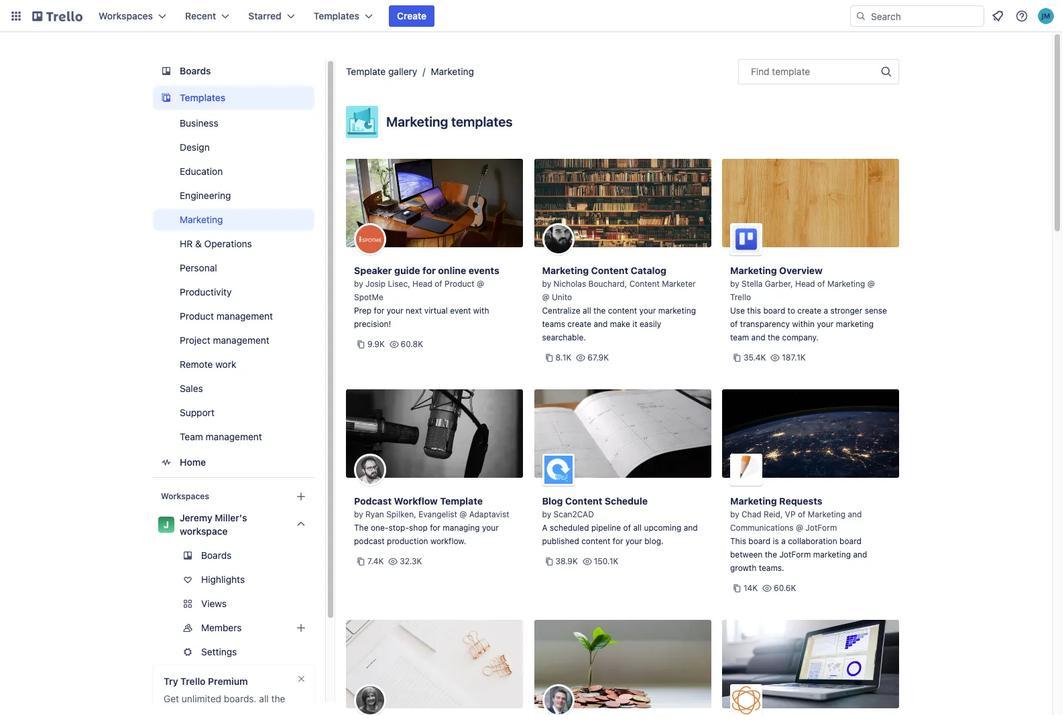 Task type: vqa. For each thing, say whether or not it's contained in the screenshot.
Productivity
yes



Task type: describe. For each thing, give the bounding box(es) containing it.
marketing up stronger
[[827, 279, 865, 289]]

project management
[[180, 335, 269, 346]]

with
[[473, 306, 489, 316]]

communications
[[730, 523, 794, 533]]

project management link
[[153, 330, 315, 351]]

by inside speaker guide for online events by josip lisec, head of product @ spotme prep for your next virtual event with precision!
[[354, 279, 363, 289]]

your for schedule
[[626, 536, 642, 547]]

trello inside try trello premium get unlimited boards, all the views, unlimited automation
[[181, 676, 206, 687]]

marketer
[[662, 279, 696, 289]]

precision!
[[354, 319, 391, 329]]

this
[[730, 536, 746, 547]]

your inside marketing content catalog by nicholas bouchard, content marketer @ unito centralize all the content your marketing teams create and make it easily searchable.
[[639, 306, 656, 316]]

@ inside speaker guide for online events by josip lisec, head of product @ spotme prep for your next virtual event with precision!
[[477, 279, 484, 289]]

create inside marketing content catalog by nicholas bouchard, content marketer @ unito centralize all the content your marketing teams create and make it easily searchable.
[[568, 319, 592, 329]]

forward image for views
[[312, 596, 328, 612]]

requests
[[779, 496, 823, 507]]

&
[[195, 238, 202, 249]]

product management link
[[153, 306, 315, 327]]

primary element
[[0, 0, 1062, 32]]

starred button
[[240, 5, 303, 27]]

speaker
[[354, 265, 392, 276]]

a for requests
[[781, 536, 786, 547]]

views
[[201, 598, 227, 610]]

support
[[180, 407, 215, 418]]

187.1k
[[782, 353, 806, 363]]

nicholas bouchard, content marketer @ unito image
[[542, 223, 574, 256]]

by inside marketing overview by stella garber, head of marketing @ trello use this board to create a stronger sense of transparency within your marketing team and the company.
[[730, 279, 739, 289]]

schedule
[[605, 496, 648, 507]]

9.9k
[[367, 339, 385, 349]]

template gallery link
[[346, 66, 417, 77]]

hr & operations link
[[153, 233, 315, 255]]

shop
[[409, 523, 428, 533]]

0 vertical spatial marketing link
[[431, 66, 474, 77]]

management for product management
[[217, 310, 273, 322]]

all inside marketing content catalog by nicholas bouchard, content marketer @ unito centralize all the content your marketing teams create and make it easily searchable.
[[583, 306, 591, 316]]

stop-
[[389, 523, 409, 533]]

hr & operations
[[180, 238, 252, 249]]

views,
[[164, 707, 191, 716]]

create
[[397, 10, 427, 21]]

0 horizontal spatial marketing link
[[153, 209, 315, 231]]

design
[[180, 141, 210, 153]]

the inside marketing requests by chad reid, vp of marketing and communications @ jotform this board is a collaboration board between the jotform marketing and growth teams.
[[765, 550, 777, 560]]

team
[[180, 431, 203, 443]]

of inside marketing requests by chad reid, vp of marketing and communications @ jotform this board is a collaboration board between the jotform marketing and growth teams.
[[798, 510, 806, 520]]

forward image for settings
[[312, 644, 328, 661]]

speaker guide for online events by josip lisec, head of product @ spotme prep for your next virtual event with precision!
[[354, 265, 499, 329]]

nicholas
[[554, 279, 586, 289]]

board inside marketing overview by stella garber, head of marketing @ trello use this board to create a stronger sense of transparency within your marketing team and the company.
[[763, 306, 785, 316]]

150.1k
[[594, 557, 619, 567]]

operations
[[204, 238, 252, 249]]

stella garber, head of marketing @ trello image
[[730, 223, 762, 256]]

your for template
[[482, 523, 499, 533]]

0 notifications image
[[990, 8, 1006, 24]]

prep
[[354, 306, 372, 316]]

trello inside marketing overview by stella garber, head of marketing @ trello use this board to create a stronger sense of transparency within your marketing team and the company.
[[730, 292, 751, 302]]

marketing inside marketing content catalog by nicholas bouchard, content marketer @ unito centralize all the content your marketing teams create and make it easily searchable.
[[658, 306, 696, 316]]

boards link for home
[[153, 59, 315, 83]]

find
[[751, 66, 770, 77]]

within
[[792, 319, 815, 329]]

and inside blog content schedule by scan2cad a scheduled pipeline of all upcoming and published content for your blog.
[[684, 523, 698, 533]]

jeremy miller's workspace
[[180, 512, 247, 537]]

create button
[[389, 5, 435, 27]]

views link
[[153, 593, 328, 615]]

podcast
[[354, 536, 385, 547]]

spotme
[[354, 292, 383, 302]]

one-
[[371, 523, 389, 533]]

unito
[[552, 292, 572, 302]]

boards,
[[224, 693, 257, 705]]

members
[[201, 622, 242, 634]]

production
[[387, 536, 428, 547]]

product inside speaker guide for online events by josip lisec, head of product @ spotme prep for your next virtual event with precision!
[[445, 279, 475, 289]]

the inside marketing content catalog by nicholas bouchard, content marketer @ unito centralize all the content your marketing teams create and make it easily searchable.
[[594, 306, 606, 316]]

and inside marketing overview by stella garber, head of marketing @ trello use this board to create a stronger sense of transparency within your marketing team and the company.
[[751, 333, 766, 343]]

jeremy miller (jeremymiller198) image
[[1038, 8, 1054, 24]]

template gallery
[[346, 66, 417, 77]]

all inside try trello premium get unlimited boards, all the views, unlimited automation
[[259, 693, 269, 705]]

reid,
[[764, 510, 783, 520]]

content for schedule
[[582, 536, 611, 547]]

8.1k
[[556, 353, 572, 363]]

marketing right gallery at left top
[[431, 66, 474, 77]]

remote work link
[[153, 354, 315, 376]]

recent button
[[177, 5, 238, 27]]

garber,
[[765, 279, 793, 289]]

workspaces button
[[91, 5, 174, 27]]

board image
[[158, 63, 174, 79]]

project
[[180, 335, 210, 346]]

67.9k
[[588, 353, 609, 363]]

evangelist
[[419, 510, 457, 520]]

try
[[164, 676, 178, 687]]

marketing down requests
[[808, 510, 846, 520]]

open information menu image
[[1015, 9, 1029, 23]]

home image
[[158, 455, 174, 471]]

marketing down gallery at left top
[[386, 114, 448, 129]]

try trello premium get unlimited boards, all the views, unlimited automation
[[164, 676, 287, 716]]

members link
[[153, 618, 328, 639]]

search image
[[856, 11, 866, 21]]

@ inside marketing requests by chad reid, vp of marketing and communications @ jotform this board is a collaboration board between the jotform marketing and growth teams.
[[796, 523, 803, 533]]

is
[[773, 536, 779, 547]]

sales link
[[153, 378, 315, 400]]

1 vertical spatial jotform
[[779, 550, 811, 560]]

for inside podcast workflow template by ryan spilken, evangelist @ adaptavist the one-stop-shop for managing your podcast production workflow.
[[430, 523, 441, 533]]

a
[[542, 523, 548, 533]]

searchable.
[[542, 333, 586, 343]]

all inside blog content schedule by scan2cad a scheduled pipeline of all upcoming and published content for your blog.
[[633, 523, 642, 533]]

marketing requests by chad reid, vp of marketing and communications @ jotform this board is a collaboration board between the jotform marketing and growth teams.
[[730, 496, 867, 573]]

event
[[450, 306, 471, 316]]

template board image
[[158, 90, 174, 106]]

1 vertical spatial unlimited
[[193, 707, 233, 716]]

marketing inside marketing requests by chad reid, vp of marketing and communications @ jotform this board is a collaboration board between the jotform marketing and growth teams.
[[813, 550, 851, 560]]

highlights
[[201, 574, 245, 585]]

bouchard,
[[588, 279, 627, 289]]

productivity link
[[153, 282, 315, 303]]

transparency
[[740, 319, 790, 329]]

podcast
[[354, 496, 392, 507]]

ryan spilken, evangelist @ adaptavist image
[[354, 454, 386, 486]]

virtual
[[424, 306, 448, 316]]

workflow
[[394, 496, 438, 507]]

teams.
[[759, 563, 784, 573]]

marketing inside marketing overview by stella garber, head of marketing @ trello use this board to create a stronger sense of transparency within your marketing team and the company.
[[836, 319, 874, 329]]

it
[[633, 319, 638, 329]]

create inside marketing overview by stella garber, head of marketing @ trello use this board to create a stronger sense of transparency within your marketing team and the company.
[[798, 306, 822, 316]]

boards for views
[[201, 550, 232, 561]]

the inside try trello premium get unlimited boards, all the views, unlimited automation
[[271, 693, 285, 705]]

ryan
[[365, 510, 384, 520]]

spilken,
[[386, 510, 416, 520]]

centralize
[[542, 306, 581, 316]]

josip lisec, head of product @ spotme image
[[354, 223, 386, 256]]

delilah osborne, marketing director @ rework image
[[730, 685, 762, 716]]

teams
[[542, 319, 565, 329]]

create a workspace image
[[293, 489, 309, 505]]

engineering link
[[153, 185, 315, 207]]

sales
[[180, 383, 203, 394]]

work
[[215, 359, 236, 370]]



Task type: locate. For each thing, give the bounding box(es) containing it.
marketing link right gallery at left top
[[431, 66, 474, 77]]

head down overview
[[795, 279, 815, 289]]

the up teams.
[[765, 550, 777, 560]]

0 vertical spatial content
[[608, 306, 637, 316]]

jotform up collaboration
[[806, 523, 837, 533]]

make
[[610, 319, 630, 329]]

content inside blog content schedule by scan2cad a scheduled pipeline of all upcoming and published content for your blog.
[[582, 536, 611, 547]]

a for overview
[[824, 306, 828, 316]]

1 vertical spatial content
[[629, 279, 660, 289]]

0 vertical spatial marketing
[[658, 306, 696, 316]]

1 horizontal spatial marketing link
[[431, 66, 474, 77]]

marketing link up hr & operations link
[[153, 209, 315, 231]]

stella
[[742, 279, 763, 289]]

personal
[[180, 262, 217, 274]]

2 vertical spatial management
[[206, 431, 262, 443]]

0 vertical spatial management
[[217, 310, 273, 322]]

board
[[763, 306, 785, 316], [749, 536, 771, 547], [840, 536, 862, 547]]

boards
[[180, 65, 211, 76], [201, 550, 232, 561]]

1 vertical spatial templates
[[180, 92, 226, 103]]

collaboration
[[788, 536, 837, 547]]

the down transparency
[[768, 333, 780, 343]]

of inside speaker guide for online events by josip lisec, head of product @ spotme prep for your next virtual event with precision!
[[435, 279, 442, 289]]

a right is
[[781, 536, 786, 547]]

scheduled
[[550, 523, 589, 533]]

Search field
[[866, 6, 984, 26]]

management
[[217, 310, 273, 322], [213, 335, 269, 346], [206, 431, 262, 443]]

online
[[438, 265, 466, 276]]

for down pipeline
[[613, 536, 623, 547]]

your inside marketing overview by stella garber, head of marketing @ trello use this board to create a stronger sense of transparency within your marketing team and the company.
[[817, 319, 834, 329]]

of
[[435, 279, 442, 289], [818, 279, 825, 289], [730, 319, 738, 329], [798, 510, 806, 520], [623, 523, 631, 533]]

product down the online
[[445, 279, 475, 289]]

1 vertical spatial management
[[213, 335, 269, 346]]

0 vertical spatial template
[[346, 66, 386, 77]]

by inside podcast workflow template by ryan spilken, evangelist @ adaptavist the one-stop-shop for managing your podcast production workflow.
[[354, 510, 363, 520]]

the right boards,
[[271, 693, 285, 705]]

content for schedule
[[565, 496, 602, 507]]

get
[[164, 693, 179, 705]]

of down overview
[[818, 279, 825, 289]]

lisec,
[[388, 279, 410, 289]]

0 horizontal spatial product
[[180, 310, 214, 322]]

marketing down stronger
[[836, 319, 874, 329]]

0 vertical spatial unlimited
[[182, 693, 221, 705]]

your right within
[[817, 319, 834, 329]]

0 horizontal spatial trello
[[181, 676, 206, 687]]

0 vertical spatial jotform
[[806, 523, 837, 533]]

between
[[730, 550, 763, 560]]

by left "nicholas"
[[542, 279, 551, 289]]

0 vertical spatial boards
[[180, 65, 211, 76]]

education link
[[153, 161, 315, 182]]

by up a
[[542, 510, 551, 520]]

create up searchable.
[[568, 319, 592, 329]]

of right pipeline
[[623, 523, 631, 533]]

gallery
[[388, 66, 417, 77]]

education
[[180, 166, 223, 177]]

content up scan2cad
[[565, 496, 602, 507]]

1 vertical spatial marketing link
[[153, 209, 315, 231]]

0 vertical spatial forward image
[[312, 596, 328, 612]]

0 vertical spatial content
[[591, 265, 628, 276]]

business
[[180, 117, 218, 129]]

josip
[[365, 279, 386, 289]]

templates right starred popup button
[[314, 10, 359, 21]]

1 vertical spatial a
[[781, 536, 786, 547]]

template left gallery at left top
[[346, 66, 386, 77]]

management down 'support' link
[[206, 431, 262, 443]]

forward image down forward image
[[312, 644, 328, 661]]

trello
[[730, 292, 751, 302], [181, 676, 206, 687]]

1 horizontal spatial create
[[798, 306, 822, 316]]

1 vertical spatial workspaces
[[161, 492, 209, 502]]

blog
[[542, 496, 563, 507]]

@ up collaboration
[[796, 523, 803, 533]]

1 vertical spatial boards
[[201, 550, 232, 561]]

overview
[[779, 265, 823, 276]]

events
[[469, 265, 499, 276]]

0 horizontal spatial workspaces
[[99, 10, 153, 21]]

marketing up stella
[[730, 265, 777, 276]]

0 vertical spatial workspaces
[[99, 10, 153, 21]]

team management
[[180, 431, 262, 443]]

a inside marketing requests by chad reid, vp of marketing and communications @ jotform this board is a collaboration board between the jotform marketing and growth teams.
[[781, 536, 786, 547]]

2 vertical spatial content
[[565, 496, 602, 507]]

published
[[542, 536, 579, 547]]

your left blog. on the right of the page
[[626, 536, 642, 547]]

add image
[[293, 620, 309, 636]]

easily
[[640, 319, 661, 329]]

templates up business
[[180, 92, 226, 103]]

create up within
[[798, 306, 822, 316]]

boards link for views
[[153, 545, 315, 567]]

0 vertical spatial all
[[583, 306, 591, 316]]

by left stella
[[730, 279, 739, 289]]

scan2cad image
[[542, 454, 574, 486]]

boards link
[[153, 59, 315, 83], [153, 545, 315, 567]]

all right centralize
[[583, 306, 591, 316]]

for inside blog content schedule by scan2cad a scheduled pipeline of all upcoming and published content for your blog.
[[613, 536, 623, 547]]

management for team management
[[206, 431, 262, 443]]

the down bouchard,
[[594, 306, 606, 316]]

templates inside dropdown button
[[314, 10, 359, 21]]

boards for home
[[180, 65, 211, 76]]

jotform
[[806, 523, 837, 533], [779, 550, 811, 560]]

personal link
[[153, 258, 315, 279]]

company.
[[782, 333, 819, 343]]

marketing templates
[[386, 114, 513, 129]]

1 vertical spatial content
[[582, 536, 611, 547]]

switch to… image
[[9, 9, 23, 23]]

of right vp
[[798, 510, 806, 520]]

content down pipeline
[[582, 536, 611, 547]]

hr
[[180, 238, 193, 249]]

2 vertical spatial all
[[259, 693, 269, 705]]

0 horizontal spatial all
[[259, 693, 269, 705]]

@
[[477, 279, 484, 289], [868, 279, 875, 289], [542, 292, 550, 302], [460, 510, 467, 520], [796, 523, 803, 533]]

0 horizontal spatial a
[[781, 536, 786, 547]]

marketing up &
[[180, 214, 223, 225]]

marketing down marketer
[[658, 306, 696, 316]]

team
[[730, 333, 749, 343]]

@ left the unito
[[542, 292, 550, 302]]

all right boards,
[[259, 693, 269, 705]]

by inside blog content schedule by scan2cad a scheduled pipeline of all upcoming and published content for your blog.
[[542, 510, 551, 520]]

recent
[[185, 10, 216, 21]]

32.3k
[[400, 557, 422, 567]]

jotform down collaboration
[[779, 550, 811, 560]]

0 horizontal spatial create
[[568, 319, 592, 329]]

@ up managing at the bottom of the page
[[460, 510, 467, 520]]

highlights link
[[153, 569, 315, 591]]

jeremy
[[180, 512, 212, 524]]

engineering
[[180, 190, 231, 201]]

forward image
[[312, 620, 328, 636]]

0 vertical spatial boards link
[[153, 59, 315, 83]]

marketing down collaboration
[[813, 550, 851, 560]]

r.j. weiss, founder @ the ways to wealth image
[[542, 685, 574, 716]]

content for catalog
[[608, 306, 637, 316]]

boards link up highlights link
[[153, 545, 315, 567]]

workspaces
[[99, 10, 153, 21], [161, 492, 209, 502]]

boards link up "templates" link
[[153, 59, 315, 83]]

j
[[164, 519, 169, 530]]

home link
[[153, 451, 315, 475]]

chad reid, vp of marketing and communications @ jotform image
[[730, 454, 762, 486]]

remote work
[[180, 359, 236, 370]]

1 vertical spatial forward image
[[312, 644, 328, 661]]

1 vertical spatial all
[[633, 523, 642, 533]]

2 forward image from the top
[[312, 644, 328, 661]]

1 horizontal spatial workspaces
[[161, 492, 209, 502]]

content up the make
[[608, 306, 637, 316]]

@ inside podcast workflow template by ryan spilken, evangelist @ adaptavist the one-stop-shop for managing your podcast production workflow.
[[460, 510, 467, 520]]

management down product management link
[[213, 335, 269, 346]]

1 vertical spatial template
[[440, 496, 483, 507]]

0 vertical spatial a
[[824, 306, 828, 316]]

of down the online
[[435, 279, 442, 289]]

unlimited down boards,
[[193, 707, 233, 716]]

head inside speaker guide for online events by josip lisec, head of product @ spotme prep for your next virtual event with precision!
[[412, 279, 432, 289]]

35.4k
[[744, 353, 766, 363]]

settings link
[[153, 642, 328, 663]]

content up bouchard,
[[591, 265, 628, 276]]

your
[[387, 306, 403, 316], [639, 306, 656, 316], [817, 319, 834, 329], [482, 523, 499, 533], [626, 536, 642, 547]]

marketing inside marketing content catalog by nicholas bouchard, content marketer @ unito centralize all the content your marketing teams create and make it easily searchable.
[[542, 265, 589, 276]]

all left upcoming
[[633, 523, 642, 533]]

1 horizontal spatial all
[[583, 306, 591, 316]]

design link
[[153, 137, 315, 158]]

your inside speaker guide for online events by josip lisec, head of product @ spotme prep for your next virtual event with precision!
[[387, 306, 403, 316]]

1 head from the left
[[412, 279, 432, 289]]

marketing link
[[431, 66, 474, 77], [153, 209, 315, 231]]

1 vertical spatial boards link
[[153, 545, 315, 567]]

2 vertical spatial marketing
[[813, 550, 851, 560]]

unlimited up views,
[[182, 693, 221, 705]]

2 horizontal spatial all
[[633, 523, 642, 533]]

content inside marketing content catalog by nicholas bouchard, content marketer @ unito centralize all the content your marketing teams create and make it easily searchable.
[[608, 306, 637, 316]]

of down use
[[730, 319, 738, 329]]

forward image up forward image
[[312, 596, 328, 612]]

marketing up "nicholas"
[[542, 265, 589, 276]]

forward image
[[312, 596, 328, 612], [312, 644, 328, 661]]

boards up highlights
[[201, 550, 232, 561]]

chad
[[742, 510, 762, 520]]

trello up use
[[730, 292, 751, 302]]

1 vertical spatial marketing
[[836, 319, 874, 329]]

trello right try
[[181, 676, 206, 687]]

marketing
[[431, 66, 474, 77], [386, 114, 448, 129], [180, 214, 223, 225], [542, 265, 589, 276], [730, 265, 777, 276], [827, 279, 865, 289], [730, 496, 777, 507], [808, 510, 846, 520]]

content inside blog content schedule by scan2cad a scheduled pipeline of all upcoming and published content for your blog.
[[565, 496, 602, 507]]

forward image inside "views" link
[[312, 596, 328, 612]]

0 horizontal spatial template
[[346, 66, 386, 77]]

0 horizontal spatial head
[[412, 279, 432, 289]]

template inside podcast workflow template by ryan spilken, evangelist @ adaptavist the one-stop-shop for managing your podcast production workflow.
[[440, 496, 483, 507]]

2 head from the left
[[795, 279, 815, 289]]

the inside marketing overview by stella garber, head of marketing @ trello use this board to create a stronger sense of transparency within your marketing team and the company.
[[768, 333, 780, 343]]

board up transparency
[[763, 306, 785, 316]]

and inside marketing content catalog by nicholas bouchard, content marketer @ unito centralize all the content your marketing teams create and make it easily searchable.
[[594, 319, 608, 329]]

1 forward image from the top
[[312, 596, 328, 612]]

forward image inside settings link
[[312, 644, 328, 661]]

vp
[[785, 510, 796, 520]]

productivity
[[180, 286, 232, 298]]

38.9k
[[556, 557, 578, 567]]

0 vertical spatial templates
[[314, 10, 359, 21]]

1 vertical spatial product
[[180, 310, 214, 322]]

2 boards link from the top
[[153, 545, 315, 567]]

by inside marketing requests by chad reid, vp of marketing and communications @ jotform this board is a collaboration board between the jotform marketing and growth teams.
[[730, 510, 739, 520]]

templates
[[314, 10, 359, 21], [180, 92, 226, 103]]

1 boards link from the top
[[153, 59, 315, 83]]

templates button
[[306, 5, 381, 27]]

head inside marketing overview by stella garber, head of marketing @ trello use this board to create a stronger sense of transparency within your marketing team and the company.
[[795, 279, 815, 289]]

of inside blog content schedule by scan2cad a scheduled pipeline of all upcoming and published content for your blog.
[[623, 523, 631, 533]]

1 horizontal spatial templates
[[314, 10, 359, 21]]

@ down the events
[[477, 279, 484, 289]]

product
[[445, 279, 475, 289], [180, 310, 214, 322]]

@ inside marketing content catalog by nicholas bouchard, content marketer @ unito centralize all the content your marketing teams create and make it easily searchable.
[[542, 292, 550, 302]]

miller's
[[215, 512, 247, 524]]

a left stronger
[[824, 306, 828, 316]]

your inside podcast workflow template by ryan spilken, evangelist @ adaptavist the one-stop-shop for managing your podcast production workflow.
[[482, 523, 499, 533]]

workspaces inside popup button
[[99, 10, 153, 21]]

1 horizontal spatial product
[[445, 279, 475, 289]]

by left 'chad'
[[730, 510, 739, 520]]

by inside marketing content catalog by nicholas bouchard, content marketer @ unito centralize all the content your marketing teams create and make it easily searchable.
[[542, 279, 551, 289]]

starred
[[248, 10, 281, 21]]

support link
[[153, 402, 315, 424]]

product up project
[[180, 310, 214, 322]]

board down communications
[[749, 536, 771, 547]]

marketing icon image
[[346, 106, 378, 138]]

14k
[[744, 583, 758, 593]]

board right collaboration
[[840, 536, 862, 547]]

growth
[[730, 563, 757, 573]]

head down the guide
[[412, 279, 432, 289]]

boards right board image
[[180, 65, 211, 76]]

home
[[180, 457, 206, 468]]

stronger
[[831, 306, 863, 316]]

content for catalog
[[591, 265, 628, 276]]

remote
[[180, 359, 213, 370]]

@ up sense
[[868, 279, 875, 289]]

1 horizontal spatial a
[[824, 306, 828, 316]]

your inside blog content schedule by scan2cad a scheduled pipeline of all upcoming and published content for your blog.
[[626, 536, 642, 547]]

1 horizontal spatial head
[[795, 279, 815, 289]]

a inside marketing overview by stella garber, head of marketing @ trello use this board to create a stronger sense of transparency within your marketing team and the company.
[[824, 306, 828, 316]]

0 vertical spatial trello
[[730, 292, 751, 302]]

your left next
[[387, 306, 403, 316]]

marketing up 'chad'
[[730, 496, 777, 507]]

your up easily
[[639, 306, 656, 316]]

content down the catalog
[[629, 279, 660, 289]]

1 horizontal spatial trello
[[730, 292, 751, 302]]

0 vertical spatial product
[[445, 279, 475, 289]]

adaptavist
[[469, 510, 509, 520]]

your for for
[[387, 306, 403, 316]]

by up the "spotme"
[[354, 279, 363, 289]]

for up precision!
[[374, 306, 384, 316]]

template up managing at the bottom of the page
[[440, 496, 483, 507]]

Find template field
[[738, 59, 899, 84]]

0 horizontal spatial templates
[[180, 92, 226, 103]]

and
[[594, 319, 608, 329], [751, 333, 766, 343], [848, 510, 862, 520], [684, 523, 698, 533], [853, 550, 867, 560]]

management for project management
[[213, 335, 269, 346]]

1 vertical spatial create
[[568, 319, 592, 329]]

@ inside marketing overview by stella garber, head of marketing @ trello use this board to create a stronger sense of transparency within your marketing team and the company.
[[868, 279, 875, 289]]

1 vertical spatial trello
[[181, 676, 206, 687]]

1 horizontal spatial template
[[440, 496, 483, 507]]

all
[[583, 306, 591, 316], [633, 523, 642, 533], [259, 693, 269, 705]]

marketing overview by stella garber, head of marketing @ trello use this board to create a stronger sense of transparency within your marketing team and the company.
[[730, 265, 887, 343]]

templates link
[[153, 86, 315, 110]]

content
[[591, 265, 628, 276], [629, 279, 660, 289], [565, 496, 602, 507]]

0 vertical spatial create
[[798, 306, 822, 316]]

this
[[747, 306, 761, 316]]

upcoming
[[644, 523, 682, 533]]

to
[[788, 306, 795, 316]]

your down adaptavist
[[482, 523, 499, 533]]

60.6k
[[774, 583, 796, 593]]

back to home image
[[32, 5, 82, 27]]

for right the guide
[[423, 265, 436, 276]]

pipeline
[[591, 523, 621, 533]]

for down evangelist
[[430, 523, 441, 533]]

product inside product management link
[[180, 310, 214, 322]]

by up the
[[354, 510, 363, 520]]

management down productivity link
[[217, 310, 273, 322]]

pauline wiles, founder @ pauline wiles website design image
[[354, 685, 386, 716]]

find template
[[751, 66, 810, 77]]



